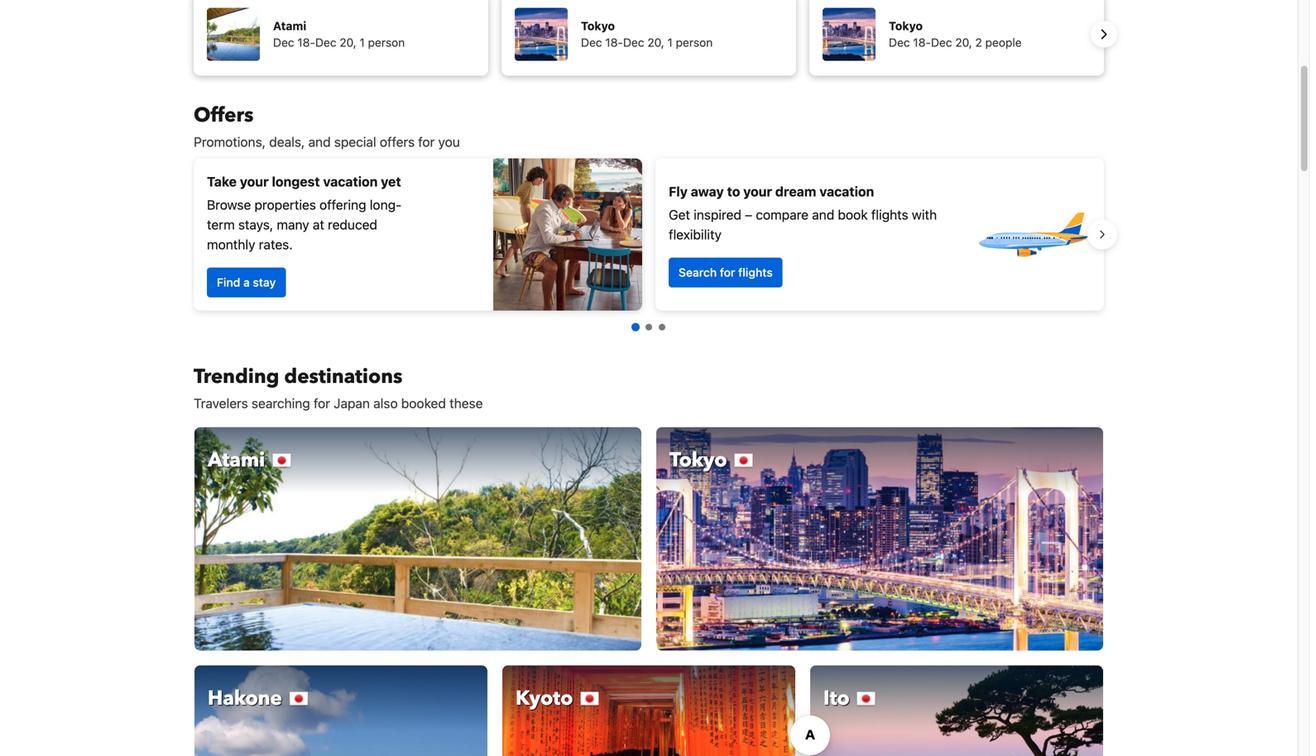 Task type: locate. For each thing, give the bounding box(es) containing it.
flights left with
[[871, 207, 908, 223]]

region
[[180, 0, 1117, 82], [180, 152, 1117, 317]]

for left you at the top
[[418, 134, 435, 150]]

18- inside 'atami dec 18-dec 20, 1 person'
[[297, 36, 315, 49]]

20, for tokyo dec 18-dec 20, 2 people
[[955, 36, 972, 49]]

1 for atami dec 18-dec 20, 1 person
[[360, 36, 365, 49]]

20, inside tokyo dec 18-dec 20, 2 people
[[955, 36, 972, 49]]

0 horizontal spatial atami
[[208, 447, 265, 474]]

main content
[[180, 102, 1117, 756]]

0 vertical spatial region
[[180, 0, 1117, 82]]

and right deals,
[[308, 134, 331, 150]]

20, inside 'atami dec 18-dec 20, 1 person'
[[340, 36, 356, 49]]

and
[[308, 134, 331, 150], [812, 207, 834, 223]]

vacation inside 'take your longest vacation yet browse properties offering long- term stays, many at reduced monthly rates.'
[[323, 174, 378, 190]]

deals,
[[269, 134, 305, 150]]

atami
[[273, 19, 306, 33], [208, 447, 265, 474]]

trending
[[194, 363, 279, 391]]

2 region from the top
[[180, 152, 1117, 317]]

tokyo inside main content
[[670, 447, 727, 474]]

flights inside fly away to your dream vacation get inspired – compare and book flights with flexibility
[[871, 207, 908, 223]]

atami inside 'atami dec 18-dec 20, 1 person'
[[273, 19, 306, 33]]

1 person from the left
[[368, 36, 405, 49]]

your right take
[[240, 174, 269, 190]]

tokyo inside tokyo dec 18-dec 20, 2 people
[[889, 19, 923, 33]]

1 horizontal spatial your
[[743, 184, 772, 199]]

0 horizontal spatial 1
[[360, 36, 365, 49]]

1 horizontal spatial vacation
[[820, 184, 874, 199]]

for right search
[[720, 266, 735, 279]]

0 vertical spatial flights
[[871, 207, 908, 223]]

1 vertical spatial flights
[[738, 266, 773, 279]]

search for flights
[[679, 266, 773, 279]]

kyoto link
[[502, 665, 796, 756]]

1 vertical spatial region
[[180, 152, 1117, 317]]

longest
[[272, 174, 320, 190]]

1
[[360, 36, 365, 49], [667, 36, 673, 49]]

tokyo inside "tokyo dec 18-dec 20, 1 person"
[[581, 19, 615, 33]]

person
[[368, 36, 405, 49], [676, 36, 713, 49]]

vacation up offering
[[323, 174, 378, 190]]

atami link
[[194, 427, 642, 652]]

2 horizontal spatial 20,
[[955, 36, 972, 49]]

2 person from the left
[[676, 36, 713, 49]]

2 20, from the left
[[647, 36, 664, 49]]

1 horizontal spatial person
[[676, 36, 713, 49]]

20, inside "tokyo dec 18-dec 20, 1 person"
[[647, 36, 664, 49]]

search for flights link
[[669, 258, 783, 288]]

inspired
[[694, 207, 741, 223]]

many
[[277, 217, 309, 233]]

20, for atami dec 18-dec 20, 1 person
[[340, 36, 356, 49]]

0 horizontal spatial 20,
[[340, 36, 356, 49]]

offers
[[380, 134, 415, 150]]

0 horizontal spatial and
[[308, 134, 331, 150]]

region containing atami
[[180, 0, 1117, 82]]

person for tokyo dec 18-dec 20, 1 person
[[676, 36, 713, 49]]

1 for tokyo dec 18-dec 20, 1 person
[[667, 36, 673, 49]]

1 region from the top
[[180, 0, 1117, 82]]

take your longest vacation yet browse properties offering long- term stays, many at reduced monthly rates.
[[207, 174, 402, 252]]

tokyo for tokyo dec 18-dec 20, 1 person
[[581, 19, 615, 33]]

1 horizontal spatial atami
[[273, 19, 306, 33]]

ito
[[823, 685, 850, 713]]

stay
[[253, 276, 276, 289]]

person inside 'atami dec 18-dec 20, 1 person'
[[368, 36, 405, 49]]

1 inside "tokyo dec 18-dec 20, 1 person"
[[667, 36, 673, 49]]

progress bar
[[631, 323, 665, 331]]

get
[[669, 207, 690, 223]]

2 1 from the left
[[667, 36, 673, 49]]

and left the book on the top of page
[[812, 207, 834, 223]]

18- inside "tokyo dec 18-dec 20, 1 person"
[[605, 36, 623, 49]]

1 vertical spatial for
[[720, 266, 735, 279]]

1 1 from the left
[[360, 36, 365, 49]]

0 vertical spatial atami
[[273, 19, 306, 33]]

1 horizontal spatial tokyo
[[670, 447, 727, 474]]

flights inside search for flights "link"
[[738, 266, 773, 279]]

1 horizontal spatial 20,
[[647, 36, 664, 49]]

trending destinations travelers searching for japan also booked these
[[194, 363, 483, 411]]

hakone link
[[194, 665, 488, 756]]

fly away to your dream vacation get inspired – compare and book flights with flexibility
[[669, 184, 937, 242]]

1 vertical spatial atami
[[208, 447, 265, 474]]

person for atami dec 18-dec 20, 1 person
[[368, 36, 405, 49]]

vacation
[[323, 174, 378, 190], [820, 184, 874, 199]]

–
[[745, 207, 752, 223]]

offers
[[194, 102, 254, 129]]

tokyo for tokyo dec 18-dec 20, 2 people
[[889, 19, 923, 33]]

3 20, from the left
[[955, 36, 972, 49]]

2 vertical spatial for
[[314, 396, 330, 411]]

1 20, from the left
[[340, 36, 356, 49]]

2 18- from the left
[[605, 36, 623, 49]]

take your longest vacation yet image
[[493, 158, 642, 311]]

1 vertical spatial and
[[812, 207, 834, 223]]

fly away to your dream vacation image
[[975, 177, 1091, 293]]

vacation inside fly away to your dream vacation get inspired – compare and book flights with flexibility
[[820, 184, 874, 199]]

0 horizontal spatial flights
[[738, 266, 773, 279]]

2 horizontal spatial tokyo
[[889, 19, 923, 33]]

your
[[240, 174, 269, 190], [743, 184, 772, 199]]

5 dec from the left
[[889, 36, 910, 49]]

travelers
[[194, 396, 248, 411]]

for left japan at the left of the page
[[314, 396, 330, 411]]

hakone
[[208, 685, 282, 713]]

1 horizontal spatial and
[[812, 207, 834, 223]]

1 horizontal spatial for
[[418, 134, 435, 150]]

offering
[[320, 197, 366, 213]]

dec
[[273, 36, 294, 49], [315, 36, 336, 49], [581, 36, 602, 49], [623, 36, 644, 49], [889, 36, 910, 49], [931, 36, 952, 49]]

2 horizontal spatial for
[[720, 266, 735, 279]]

person inside "tokyo dec 18-dec 20, 1 person"
[[676, 36, 713, 49]]

term
[[207, 217, 235, 233]]

tokyo
[[581, 19, 615, 33], [889, 19, 923, 33], [670, 447, 727, 474]]

0 vertical spatial and
[[308, 134, 331, 150]]

find a stay
[[217, 276, 276, 289]]

promotions,
[[194, 134, 266, 150]]

0 horizontal spatial 18-
[[297, 36, 315, 49]]

18- inside tokyo dec 18-dec 20, 2 people
[[913, 36, 931, 49]]

your inside 'take your longest vacation yet browse properties offering long- term stays, many at reduced monthly rates.'
[[240, 174, 269, 190]]

flights
[[871, 207, 908, 223], [738, 266, 773, 279]]

0 horizontal spatial person
[[368, 36, 405, 49]]

and inside fly away to your dream vacation get inspired – compare and book flights with flexibility
[[812, 207, 834, 223]]

vacation up the book on the top of page
[[820, 184, 874, 199]]

0 vertical spatial for
[[418, 134, 435, 150]]

18-
[[297, 36, 315, 49], [605, 36, 623, 49], [913, 36, 931, 49]]

for
[[418, 134, 435, 150], [720, 266, 735, 279], [314, 396, 330, 411]]

0 horizontal spatial your
[[240, 174, 269, 190]]

2 horizontal spatial 18-
[[913, 36, 931, 49]]

your right 'to'
[[743, 184, 772, 199]]

these
[[450, 396, 483, 411]]

3 18- from the left
[[913, 36, 931, 49]]

1 horizontal spatial 18-
[[605, 36, 623, 49]]

1 18- from the left
[[297, 36, 315, 49]]

18- for tokyo dec 18-dec 20, 1 person
[[605, 36, 623, 49]]

to
[[727, 184, 740, 199]]

rates.
[[259, 237, 293, 252]]

you
[[438, 134, 460, 150]]

flights right search
[[738, 266, 773, 279]]

1 inside 'atami dec 18-dec 20, 1 person'
[[360, 36, 365, 49]]

0 horizontal spatial for
[[314, 396, 330, 411]]

destinations
[[284, 363, 402, 391]]

monthly
[[207, 237, 255, 252]]

0 horizontal spatial vacation
[[323, 174, 378, 190]]

1 horizontal spatial 1
[[667, 36, 673, 49]]

20,
[[340, 36, 356, 49], [647, 36, 664, 49], [955, 36, 972, 49]]

find a stay link
[[207, 268, 286, 298]]

0 horizontal spatial tokyo
[[581, 19, 615, 33]]

1 horizontal spatial flights
[[871, 207, 908, 223]]



Task type: vqa. For each thing, say whether or not it's contained in the screenshot.
per to the right
no



Task type: describe. For each thing, give the bounding box(es) containing it.
take
[[207, 174, 237, 190]]

6 dec from the left
[[931, 36, 952, 49]]

stays,
[[238, 217, 273, 233]]

also
[[373, 396, 398, 411]]

for inside "link"
[[720, 266, 735, 279]]

18- for atami dec 18-dec 20, 1 person
[[297, 36, 315, 49]]

for inside the offers promotions, deals, and special offers for you
[[418, 134, 435, 150]]

book
[[838, 207, 868, 223]]

3 dec from the left
[[581, 36, 602, 49]]

kyoto
[[516, 685, 573, 713]]

special
[[334, 134, 376, 150]]

a
[[243, 276, 250, 289]]

fly
[[669, 184, 688, 199]]

japan
[[334, 396, 370, 411]]

tokyo link
[[655, 427, 1104, 652]]

searching
[[252, 396, 310, 411]]

dream
[[775, 184, 816, 199]]

2
[[975, 36, 982, 49]]

atami dec 18-dec 20, 1 person
[[273, 19, 405, 49]]

find
[[217, 276, 240, 289]]

your inside fly away to your dream vacation get inspired – compare and book flights with flexibility
[[743, 184, 772, 199]]

1 dec from the left
[[273, 36, 294, 49]]

progress bar inside main content
[[631, 323, 665, 331]]

booked
[[401, 396, 446, 411]]

and inside the offers promotions, deals, and special offers for you
[[308, 134, 331, 150]]

atami for atami dec 18-dec 20, 1 person
[[273, 19, 306, 33]]

with
[[912, 207, 937, 223]]

ito link
[[809, 665, 1104, 756]]

region containing take your longest vacation yet
[[180, 152, 1117, 317]]

yet
[[381, 174, 401, 190]]

20, for tokyo dec 18-dec 20, 1 person
[[647, 36, 664, 49]]

next image
[[1094, 24, 1114, 44]]

at
[[313, 217, 324, 233]]

away
[[691, 184, 724, 199]]

for inside trending destinations travelers searching for japan also booked these
[[314, 396, 330, 411]]

4 dec from the left
[[623, 36, 644, 49]]

tokyo dec 18-dec 20, 1 person
[[581, 19, 713, 49]]

tokyo for tokyo
[[670, 447, 727, 474]]

people
[[985, 36, 1022, 49]]

tokyo dec 18-dec 20, 2 people
[[889, 19, 1022, 49]]

18- for tokyo dec 18-dec 20, 2 people
[[913, 36, 931, 49]]

long-
[[370, 197, 402, 213]]

offers promotions, deals, and special offers for you
[[194, 102, 460, 150]]

atami for atami
[[208, 447, 265, 474]]

search
[[679, 266, 717, 279]]

main content containing offers
[[180, 102, 1117, 756]]

flexibility
[[669, 227, 722, 242]]

reduced
[[328, 217, 377, 233]]

2 dec from the left
[[315, 36, 336, 49]]

properties
[[254, 197, 316, 213]]

browse
[[207, 197, 251, 213]]

compare
[[756, 207, 809, 223]]



